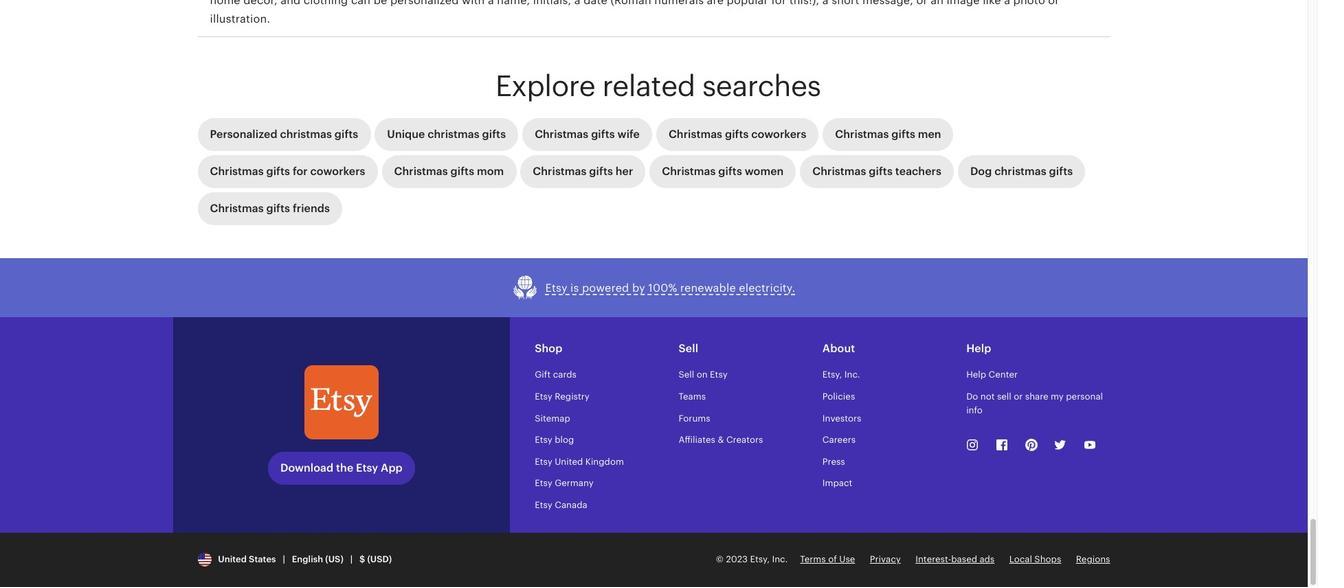 Task type: describe. For each thing, give the bounding box(es) containing it.
share
[[1026, 392, 1049, 402]]

christmas for dog
[[995, 165, 1047, 178]]

gift cards
[[535, 370, 577, 381]]

help for help center
[[967, 370, 987, 381]]

teachers
[[896, 165, 942, 178]]

states
[[249, 555, 276, 565]]

terms of use link
[[801, 555, 856, 565]]

(usd)
[[367, 555, 392, 565]]

help for help
[[967, 343, 992, 356]]

&
[[718, 435, 724, 446]]

etsy for etsy united kingdom
[[535, 457, 553, 467]]

affiliates
[[679, 435, 716, 446]]

etsy canada link
[[535, 501, 588, 511]]

investors
[[823, 414, 862, 424]]

christmas gifts coworkers link
[[657, 119, 819, 152]]

1 horizontal spatial coworkers
[[752, 128, 807, 141]]

©
[[716, 555, 724, 565]]

christmas for christmas gifts women
[[662, 165, 716, 178]]

personal
[[1067, 392, 1104, 402]]

1 horizontal spatial inc.
[[845, 370, 861, 381]]

unique christmas gifts link
[[375, 119, 519, 152]]

etsy united kingdom
[[535, 457, 624, 467]]

2 | from the left
[[350, 555, 353, 565]]

sell for sell on etsy
[[679, 370, 695, 381]]

etsy blog link
[[535, 435, 574, 446]]

terms
[[801, 555, 826, 565]]

forums link
[[679, 414, 711, 424]]

impact link
[[823, 479, 853, 489]]

etsy right 'the'
[[356, 462, 378, 475]]

personalized christmas gifts
[[210, 128, 359, 141]]

cards
[[553, 370, 577, 381]]

1 horizontal spatial etsy,
[[823, 370, 843, 381]]

english
[[292, 555, 323, 565]]

by
[[633, 282, 646, 295]]

etsy canada
[[535, 501, 588, 511]]

(us)
[[325, 555, 344, 565]]

1 vertical spatial united
[[218, 555, 247, 565]]

sitemap link
[[535, 414, 571, 424]]

interest-based ads
[[916, 555, 995, 565]]

affiliates & creators
[[679, 435, 763, 446]]

christmas for personalized
[[280, 128, 332, 141]]

christmas for christmas gifts wife
[[535, 128, 589, 141]]

regions
[[1077, 555, 1111, 565]]

canada
[[555, 501, 588, 511]]

etsy right 'on' on the bottom right of page
[[710, 370, 728, 381]]

christmas gifts coworkers
[[669, 128, 807, 141]]

of
[[829, 555, 837, 565]]

privacy link
[[870, 555, 901, 565]]

christmas for christmas gifts friends
[[210, 202, 264, 216]]

affiliates & creators link
[[679, 435, 763, 446]]

the
[[336, 462, 354, 475]]

etsy registry link
[[535, 392, 590, 402]]

gifts for christmas gifts wife
[[591, 128, 615, 141]]

powered
[[582, 282, 630, 295]]

mom
[[477, 165, 504, 178]]

christmas gifts women link
[[650, 156, 797, 189]]

etsy for etsy blog
[[535, 435, 553, 446]]

etsy blog
[[535, 435, 574, 446]]

investors link
[[823, 414, 862, 424]]

men
[[919, 128, 942, 141]]

renewable
[[681, 282, 736, 295]]

gift
[[535, 370, 551, 381]]

christmas gifts mom link
[[382, 156, 517, 189]]

based
[[952, 555, 978, 565]]

gift cards link
[[535, 370, 577, 381]]

policies link
[[823, 392, 856, 402]]

etsy is powered by 100% renewable electricity. button
[[513, 275, 796, 302]]

wife
[[618, 128, 640, 141]]

info
[[967, 405, 983, 416]]

related
[[603, 70, 696, 103]]

gifts for christmas gifts men
[[892, 128, 916, 141]]

sell
[[998, 392, 1012, 402]]

christmas gifts friends link
[[198, 193, 342, 226]]

download the etsy app
[[280, 462, 403, 475]]

etsy for etsy germany
[[535, 479, 553, 489]]

christmas gifts women
[[662, 165, 784, 178]]

gifts for christmas gifts her
[[590, 165, 613, 178]]

explore related searches
[[496, 70, 821, 103]]

etsy, inc. link
[[823, 370, 861, 381]]

christmas gifts her
[[533, 165, 634, 178]]

0 horizontal spatial inc.
[[773, 555, 788, 565]]

1 vertical spatial coworkers
[[311, 165, 366, 178]]

gifts for christmas gifts coworkers
[[725, 128, 749, 141]]

christmas for christmas gifts coworkers
[[669, 128, 723, 141]]

do
[[967, 392, 979, 402]]

local shops link
[[1010, 555, 1062, 565]]

christmas for christmas gifts men
[[836, 128, 889, 141]]

searches
[[703, 70, 821, 103]]

sell on etsy
[[679, 370, 728, 381]]

unique christmas gifts
[[387, 128, 506, 141]]

impact
[[823, 479, 853, 489]]

or
[[1014, 392, 1023, 402]]



Task type: vqa. For each thing, say whether or not it's contained in the screenshot.
INTEREST-BASED ADS
yes



Task type: locate. For each thing, give the bounding box(es) containing it.
dog christmas gifts
[[971, 165, 1074, 178]]

0 horizontal spatial united
[[218, 555, 247, 565]]

dog christmas gifts link
[[959, 156, 1086, 189]]

for
[[293, 165, 308, 178]]

personalized
[[210, 128, 278, 141]]

christmas
[[535, 128, 589, 141], [669, 128, 723, 141], [836, 128, 889, 141], [210, 165, 264, 178], [394, 165, 448, 178], [533, 165, 587, 178], [662, 165, 716, 178], [813, 165, 867, 178], [210, 202, 264, 216]]

1 vertical spatial inc.
[[773, 555, 788, 565]]

local
[[1010, 555, 1033, 565]]

christmas gifts friends
[[210, 202, 330, 216]]

do not sell or share my personal info link
[[967, 392, 1104, 416]]

etsy united kingdom link
[[535, 457, 624, 467]]

christmas down personalized
[[210, 165, 264, 178]]

1 vertical spatial etsy,
[[751, 555, 770, 565]]

kingdom
[[586, 457, 624, 467]]

etsy inside button
[[546, 282, 568, 295]]

etsy, up policies link
[[823, 370, 843, 381]]

coworkers up women at the top of page
[[752, 128, 807, 141]]

etsy, inc.
[[823, 370, 861, 381]]

etsy for etsy is powered by 100% renewable electricity.
[[546, 282, 568, 295]]

about
[[823, 343, 856, 356]]

germany
[[555, 479, 594, 489]]

0 vertical spatial help
[[967, 343, 992, 356]]

help center
[[967, 370, 1018, 381]]

christmas gifts wife
[[535, 128, 640, 141]]

1 horizontal spatial christmas
[[428, 128, 480, 141]]

2 help from the top
[[967, 370, 987, 381]]

sell on etsy link
[[679, 370, 728, 381]]

christmas down unique
[[394, 165, 448, 178]]

christmas up christmas gifts her at left top
[[535, 128, 589, 141]]

2 horizontal spatial christmas
[[995, 165, 1047, 178]]

help
[[967, 343, 992, 356], [967, 370, 987, 381]]

sitemap
[[535, 414, 571, 424]]

etsy left is
[[546, 282, 568, 295]]

inc. left terms
[[773, 555, 788, 565]]

christmas down the christmas gifts coworkers link at top
[[662, 165, 716, 178]]

gifts for christmas gifts mom
[[451, 165, 475, 178]]

christmas up christmas gifts teachers
[[836, 128, 889, 141]]

learn more about christmas gifts tab panel
[[198, 0, 1111, 37]]

christmas gifts men link
[[823, 119, 954, 152]]

christmas gifts for coworkers
[[210, 165, 366, 178]]

ads
[[980, 555, 995, 565]]

christmas up 'christmas gifts women'
[[669, 128, 723, 141]]

etsy down the etsy blog link
[[535, 457, 553, 467]]

app
[[381, 462, 403, 475]]

0 horizontal spatial christmas
[[280, 128, 332, 141]]

christmas down the 'christmas gifts wife' link
[[533, 165, 587, 178]]

0 vertical spatial coworkers
[[752, 128, 807, 141]]

1 | from the left
[[283, 555, 285, 565]]

1 vertical spatial help
[[967, 370, 987, 381]]

help center link
[[967, 370, 1018, 381]]

help up help center link
[[967, 343, 992, 356]]

teams link
[[679, 392, 706, 402]]

coworkers right for
[[311, 165, 366, 178]]

download the etsy app link
[[268, 453, 415, 486]]

christmas gifts mom
[[394, 165, 504, 178]]

christmas up for
[[280, 128, 332, 141]]

christmas down christmas gifts men link
[[813, 165, 867, 178]]

women
[[745, 165, 784, 178]]

0 vertical spatial inc.
[[845, 370, 861, 381]]

$
[[360, 555, 365, 565]]

0 horizontal spatial etsy,
[[751, 555, 770, 565]]

christmas for christmas gifts her
[[533, 165, 587, 178]]

christmas gifts men
[[836, 128, 942, 141]]

gifts for christmas gifts women
[[719, 165, 743, 178]]

100%
[[649, 282, 678, 295]]

1 sell from the top
[[679, 343, 699, 356]]

2 sell from the top
[[679, 370, 695, 381]]

1 help from the top
[[967, 343, 992, 356]]

gifts
[[335, 128, 359, 141], [482, 128, 506, 141], [591, 128, 615, 141], [725, 128, 749, 141], [892, 128, 916, 141], [266, 165, 290, 178], [451, 165, 475, 178], [590, 165, 613, 178], [719, 165, 743, 178], [869, 165, 893, 178], [1050, 165, 1074, 178], [266, 202, 290, 216]]

press
[[823, 457, 846, 467]]

teams
[[679, 392, 706, 402]]

etsy registry
[[535, 392, 590, 402]]

christmas gifts wife link
[[523, 119, 653, 152]]

0 vertical spatial sell
[[679, 343, 699, 356]]

electricity.
[[739, 282, 796, 295]]

unique
[[387, 128, 425, 141]]

united right us image
[[218, 555, 247, 565]]

united states   |   english (us)   |   $ (usd)
[[214, 555, 392, 565]]

etsy germany
[[535, 479, 594, 489]]

etsy up etsy canada
[[535, 479, 553, 489]]

shop
[[535, 343, 563, 356]]

christmas right dog
[[995, 165, 1047, 178]]

help up do
[[967, 370, 987, 381]]

etsy, right 2023
[[751, 555, 770, 565]]

etsy left canada
[[535, 501, 553, 511]]

christmas up the christmas gifts mom
[[428, 128, 480, 141]]

local shops
[[1010, 555, 1062, 565]]

inc. up policies link
[[845, 370, 861, 381]]

us image
[[198, 553, 211, 567]]

0 vertical spatial etsy,
[[823, 370, 843, 381]]

1 horizontal spatial |
[[350, 555, 353, 565]]

use
[[840, 555, 856, 565]]

careers
[[823, 435, 856, 446]]

gifts for christmas gifts for coworkers
[[266, 165, 290, 178]]

registry
[[555, 392, 590, 402]]

do not sell or share my personal info
[[967, 392, 1104, 416]]

my
[[1051, 392, 1064, 402]]

on
[[697, 370, 708, 381]]

gifts for christmas gifts teachers
[[869, 165, 893, 178]]

sell for sell
[[679, 343, 699, 356]]

christmas down "christmas gifts for coworkers" link
[[210, 202, 264, 216]]

personalized christmas gifts link
[[198, 119, 371, 152]]

christmas gifts for coworkers link
[[198, 156, 378, 189]]

christmas for christmas gifts for coworkers
[[210, 165, 264, 178]]

sell left 'on' on the bottom right of page
[[679, 370, 695, 381]]

regions button
[[1077, 554, 1111, 567]]

christmas for unique
[[428, 128, 480, 141]]

etsy for etsy canada
[[535, 501, 553, 511]]

interest-
[[916, 555, 952, 565]]

etsy left blog
[[535, 435, 553, 446]]

etsy,
[[823, 370, 843, 381], [751, 555, 770, 565]]

center
[[989, 370, 1018, 381]]

0 vertical spatial united
[[555, 457, 583, 467]]

2023
[[726, 555, 748, 565]]

forums
[[679, 414, 711, 424]]

0 horizontal spatial coworkers
[[311, 165, 366, 178]]

etsy for etsy registry
[[535, 392, 553, 402]]

dog
[[971, 165, 993, 178]]

united
[[555, 457, 583, 467], [218, 555, 247, 565]]

christmas gifts her link
[[521, 156, 646, 189]]

christmas for christmas gifts mom
[[394, 165, 448, 178]]

| right states
[[283, 555, 285, 565]]

policies
[[823, 392, 856, 402]]

not
[[981, 392, 995, 402]]

sell up 'on' on the bottom right of page
[[679, 343, 699, 356]]

coworkers
[[752, 128, 807, 141], [311, 165, 366, 178]]

gifts for christmas gifts friends
[[266, 202, 290, 216]]

creators
[[727, 435, 763, 446]]

etsy is powered by 100% renewable electricity.
[[546, 282, 796, 295]]

1 horizontal spatial united
[[555, 457, 583, 467]]

download
[[280, 462, 334, 475]]

| left $
[[350, 555, 353, 565]]

christmas for christmas gifts teachers
[[813, 165, 867, 178]]

christmas
[[280, 128, 332, 141], [428, 128, 480, 141], [995, 165, 1047, 178]]

© 2023 etsy, inc.
[[716, 555, 788, 565]]

explore
[[496, 70, 595, 103]]

1 vertical spatial sell
[[679, 370, 695, 381]]

0 horizontal spatial |
[[283, 555, 285, 565]]

etsy down gift
[[535, 392, 553, 402]]

united down blog
[[555, 457, 583, 467]]

careers link
[[823, 435, 856, 446]]



